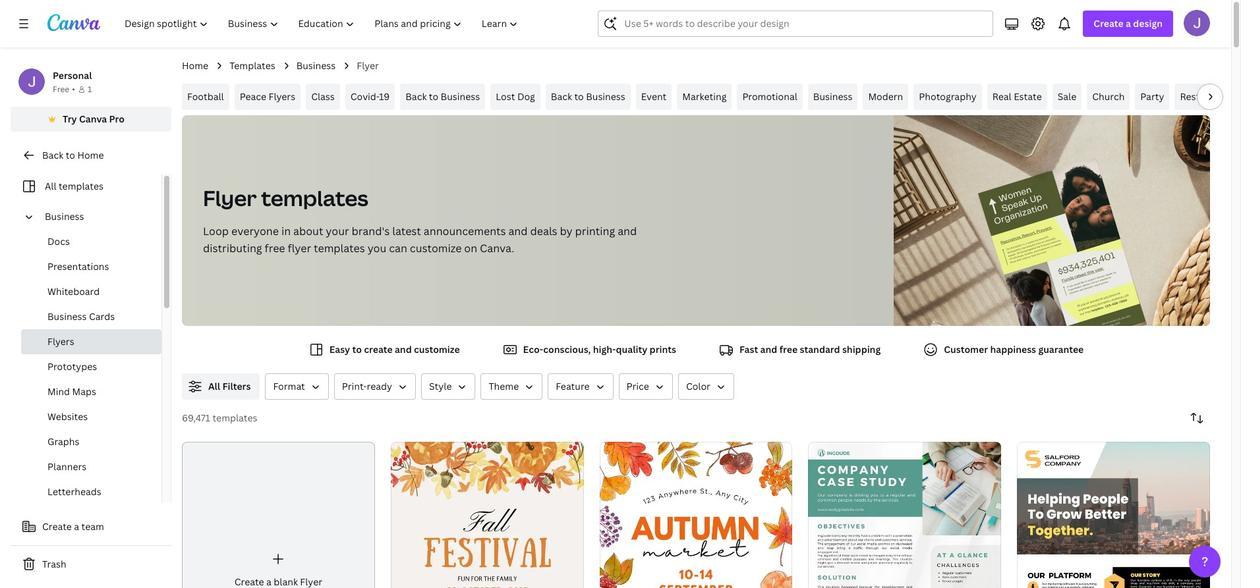 Task type: vqa. For each thing, say whether or not it's contained in the screenshot.
leftmost Text
no



Task type: locate. For each thing, give the bounding box(es) containing it.
templates for flyer templates
[[261, 184, 368, 212]]

photography link
[[914, 84, 982, 110]]

0 horizontal spatial flyer
[[203, 184, 257, 212]]

to
[[429, 90, 438, 103], [574, 90, 584, 103], [66, 149, 75, 162], [352, 343, 362, 356]]

0 horizontal spatial business link
[[40, 204, 154, 229]]

2 back to business link from the left
[[546, 84, 631, 110]]

ready
[[367, 380, 392, 393]]

Sort by button
[[1184, 405, 1210, 432]]

templates down your
[[314, 241, 365, 256]]

create
[[1094, 17, 1124, 30], [42, 521, 72, 533]]

create a blank flyer element
[[182, 442, 375, 589]]

business inside "link"
[[47, 310, 87, 323]]

all inside "button"
[[208, 380, 220, 393]]

flyers up prototypes
[[47, 336, 74, 348]]

flyers inside "link"
[[269, 90, 295, 103]]

0 vertical spatial free
[[265, 241, 285, 256]]

None search field
[[598, 11, 994, 37]]

1 horizontal spatial create
[[1094, 17, 1124, 30]]

0 vertical spatial business link
[[296, 59, 336, 73]]

1 horizontal spatial business link
[[296, 59, 336, 73]]

0 horizontal spatial a
[[74, 521, 79, 533]]

color
[[686, 380, 711, 393]]

high-
[[593, 343, 616, 356]]

sale
[[1058, 90, 1077, 103]]

free
[[265, 241, 285, 256], [780, 343, 798, 356]]

business link
[[296, 59, 336, 73], [808, 84, 858, 110], [40, 204, 154, 229]]

green minimalist company case study flyer portrait image
[[808, 442, 1001, 589]]

back to business link right dog
[[546, 84, 631, 110]]

0 vertical spatial customize
[[410, 241, 462, 256]]

to right dog
[[574, 90, 584, 103]]

0 vertical spatial flyer
[[357, 59, 379, 72]]

1
[[88, 84, 92, 95]]

and right fast
[[760, 343, 777, 356]]

real
[[993, 90, 1012, 103]]

1 horizontal spatial flyer
[[357, 59, 379, 72]]

templates inside loop everyone in about your brand's latest announcements and deals by printing and distributing free flyer templates you can customize on canva.
[[314, 241, 365, 256]]

to right easy
[[352, 343, 362, 356]]

business left event
[[586, 90, 625, 103]]

you
[[368, 241, 386, 256]]

flyer
[[357, 59, 379, 72], [203, 184, 257, 212]]

peace
[[240, 90, 266, 103]]

a inside 'button'
[[74, 521, 79, 533]]

real estate
[[993, 90, 1042, 103]]

create inside dropdown button
[[1094, 17, 1124, 30]]

templates
[[59, 180, 103, 192], [261, 184, 368, 212], [314, 241, 365, 256], [213, 412, 257, 425]]

2 horizontal spatial business link
[[808, 84, 858, 110]]

back to business
[[406, 90, 480, 103], [551, 90, 625, 103]]

1 vertical spatial flyers
[[47, 336, 74, 348]]

announcements
[[424, 224, 506, 239]]

1 vertical spatial create
[[42, 521, 72, 533]]

create for create a team
[[42, 521, 72, 533]]

create left design
[[1094, 17, 1124, 30]]

1 horizontal spatial flyers
[[269, 90, 295, 103]]

1 vertical spatial all
[[208, 380, 220, 393]]

peace flyers
[[240, 90, 295, 103]]

covid-19 link
[[345, 84, 395, 110]]

graphs link
[[21, 430, 162, 455]]

filters
[[222, 380, 251, 393]]

and right printing
[[618, 224, 637, 239]]

0 vertical spatial flyers
[[269, 90, 295, 103]]

flyer up covid-19
[[357, 59, 379, 72]]

all down back to home
[[45, 180, 56, 192]]

home
[[182, 59, 208, 72], [77, 149, 104, 162]]

templates down the filters
[[213, 412, 257, 425]]

0 vertical spatial create
[[1094, 17, 1124, 30]]

personal
[[53, 69, 92, 82]]

free down in
[[265, 241, 285, 256]]

1 horizontal spatial all
[[208, 380, 220, 393]]

in
[[281, 224, 291, 239]]

customize
[[410, 241, 462, 256], [414, 343, 460, 356]]

business left modern
[[813, 90, 853, 103]]

prints
[[650, 343, 676, 356]]

2 back to business from the left
[[551, 90, 625, 103]]

1 horizontal spatial back to business
[[551, 90, 625, 103]]

flyer
[[288, 241, 311, 256]]

0 horizontal spatial free
[[265, 241, 285, 256]]

color button
[[678, 374, 734, 400]]

home link
[[182, 59, 208, 73]]

0 horizontal spatial back to business
[[406, 90, 480, 103]]

back to home
[[42, 149, 104, 162]]

prototypes
[[47, 361, 97, 373]]

a left design
[[1126, 17, 1131, 30]]

create inside 'button'
[[42, 521, 72, 533]]

eco-
[[523, 343, 543, 356]]

graphs
[[47, 436, 79, 448]]

business link left modern 'link'
[[808, 84, 858, 110]]

0 horizontal spatial all
[[45, 180, 56, 192]]

try
[[63, 113, 77, 125]]

create for create a design
[[1094, 17, 1124, 30]]

1 horizontal spatial home
[[182, 59, 208, 72]]

create
[[364, 343, 393, 356]]

colorful watercolor illustrative fall forest leaves autumn market flyer image
[[600, 442, 793, 589]]

create a design button
[[1083, 11, 1173, 37]]

jacob simon image
[[1184, 10, 1210, 36]]

distributing
[[203, 241, 262, 256]]

flyers
[[269, 90, 295, 103], [47, 336, 74, 348]]

mind maps
[[47, 386, 96, 398]]

mind maps link
[[21, 380, 162, 405]]

business cards link
[[21, 305, 162, 330]]

a left team
[[74, 521, 79, 533]]

templates inside all templates link
[[59, 180, 103, 192]]

0 vertical spatial home
[[182, 59, 208, 72]]

0 horizontal spatial flyers
[[47, 336, 74, 348]]

dog
[[517, 90, 535, 103]]

trash
[[42, 558, 66, 571]]

canva.
[[480, 241, 514, 256]]

customize down latest
[[410, 241, 462, 256]]

a for design
[[1126, 17, 1131, 30]]

a inside dropdown button
[[1126, 17, 1131, 30]]

flyer for flyer
[[357, 59, 379, 72]]

Search search field
[[625, 11, 985, 36]]

flyers right peace
[[269, 90, 295, 103]]

0 horizontal spatial back to business link
[[400, 84, 485, 110]]

home up football
[[182, 59, 208, 72]]

all filters button
[[182, 374, 260, 400]]

party
[[1141, 90, 1164, 103]]

0 horizontal spatial back
[[42, 149, 63, 162]]

1 vertical spatial flyer
[[203, 184, 257, 212]]

back to business right 19 at the left top of page
[[406, 90, 480, 103]]

to up all templates on the left top of page
[[66, 149, 75, 162]]

style
[[429, 380, 452, 393]]

try canva pro
[[63, 113, 125, 125]]

back up all templates on the left top of page
[[42, 149, 63, 162]]

1 horizontal spatial back to business link
[[546, 84, 631, 110]]

black and yellow modern professional company profile flyer image
[[1017, 442, 1210, 589]]

1 back to business link from the left
[[400, 84, 485, 110]]

design
[[1133, 17, 1163, 30]]

all for all templates
[[45, 180, 56, 192]]

back right dog
[[551, 90, 572, 103]]

price button
[[619, 374, 673, 400]]

all for all filters
[[208, 380, 220, 393]]

0 horizontal spatial create
[[42, 521, 72, 533]]

1 horizontal spatial a
[[1126, 17, 1131, 30]]

maps
[[72, 386, 96, 398]]

back to business right dog
[[551, 90, 625, 103]]

mind
[[47, 386, 70, 398]]

canva
[[79, 113, 107, 125]]

create left team
[[42, 521, 72, 533]]

0 vertical spatial a
[[1126, 17, 1131, 30]]

business down whiteboard
[[47, 310, 87, 323]]

print-ready button
[[334, 374, 416, 400]]

real estate link
[[987, 84, 1047, 110]]

flyer up "loop"
[[203, 184, 257, 212]]

business up the docs
[[45, 210, 84, 223]]

and right create
[[395, 343, 412, 356]]

1 vertical spatial customize
[[414, 343, 460, 356]]

1 back to business from the left
[[406, 90, 480, 103]]

home up all templates link
[[77, 149, 104, 162]]

free left standard
[[780, 343, 798, 356]]

back right 19 at the left top of page
[[406, 90, 427, 103]]

back to business link right 19 at the left top of page
[[400, 84, 485, 110]]

and left deals in the top of the page
[[509, 224, 528, 239]]

marketing
[[682, 90, 727, 103]]

business link up class
[[296, 59, 336, 73]]

latest
[[392, 224, 421, 239]]

all templates link
[[18, 174, 154, 199]]

1 vertical spatial a
[[74, 521, 79, 533]]

templates down back to home
[[59, 180, 103, 192]]

customize inside loop everyone in about your brand's latest announcements and deals by printing and distributing free flyer templates you can customize on canva.
[[410, 241, 462, 256]]

templates up the about on the left of the page
[[261, 184, 368, 212]]

all left the filters
[[208, 380, 220, 393]]

business link down all templates link
[[40, 204, 154, 229]]

theme button
[[481, 374, 543, 400]]

covid-19
[[351, 90, 390, 103]]

presentations
[[47, 260, 109, 273]]

modern link
[[863, 84, 909, 110]]

by
[[560, 224, 573, 239]]

sale link
[[1053, 84, 1082, 110]]

1 vertical spatial free
[[780, 343, 798, 356]]

lost
[[496, 90, 515, 103]]

restaurant
[[1180, 90, 1229, 103]]

party link
[[1135, 84, 1170, 110]]

0 vertical spatial all
[[45, 180, 56, 192]]

0 horizontal spatial home
[[77, 149, 104, 162]]

cards
[[89, 310, 115, 323]]

back to business for first back to business link
[[406, 90, 480, 103]]

customize up style
[[414, 343, 460, 356]]

planners
[[47, 461, 87, 473]]



Task type: describe. For each thing, give the bounding box(es) containing it.
all templates
[[45, 180, 103, 192]]

top level navigation element
[[116, 11, 530, 37]]

football
[[187, 90, 224, 103]]

football link
[[182, 84, 229, 110]]

style button
[[421, 374, 476, 400]]

customer
[[944, 343, 988, 356]]

1 vertical spatial home
[[77, 149, 104, 162]]

easy
[[329, 343, 350, 356]]

websites
[[47, 411, 88, 423]]

presentations link
[[21, 254, 162, 280]]

trash link
[[11, 552, 171, 578]]

business left lost
[[441, 90, 480, 103]]

print-ready
[[342, 380, 392, 393]]

customer happiness guarantee
[[944, 343, 1084, 356]]

orange and yellow fall festival event flyer image
[[391, 442, 584, 589]]

websites link
[[21, 405, 162, 430]]

class
[[311, 90, 335, 103]]

on
[[464, 241, 477, 256]]

promotional link
[[737, 84, 803, 110]]

church
[[1092, 90, 1125, 103]]

eco-conscious, high-quality prints
[[523, 343, 676, 356]]

docs
[[47, 235, 70, 248]]

peace flyers link
[[234, 84, 301, 110]]

lost dog link
[[491, 84, 540, 110]]

1 vertical spatial business link
[[808, 84, 858, 110]]

modern
[[868, 90, 903, 103]]

templates for 69,471 templates
[[213, 412, 257, 425]]

standard
[[800, 343, 840, 356]]

church link
[[1087, 84, 1130, 110]]

business up class
[[296, 59, 336, 72]]

docs link
[[21, 229, 162, 254]]

2 horizontal spatial back
[[551, 90, 572, 103]]

to right 19 at the left top of page
[[429, 90, 438, 103]]

brand's
[[352, 224, 390, 239]]

1 horizontal spatial free
[[780, 343, 798, 356]]

create a team button
[[11, 514, 171, 541]]

promotional
[[743, 90, 798, 103]]

templates link
[[229, 59, 275, 73]]

create a team
[[42, 521, 104, 533]]

shipping
[[842, 343, 881, 356]]

covid-
[[351, 90, 379, 103]]

flyer for flyer templates
[[203, 184, 257, 212]]

event
[[641, 90, 667, 103]]

printing
[[575, 224, 615, 239]]

format button
[[265, 374, 329, 400]]

templates for all templates
[[59, 180, 103, 192]]

a for team
[[74, 521, 79, 533]]

your
[[326, 224, 349, 239]]

conscious,
[[543, 343, 591, 356]]

back to business for 2nd back to business link
[[551, 90, 625, 103]]

class link
[[306, 84, 340, 110]]

loop
[[203, 224, 229, 239]]

business cards
[[47, 310, 115, 323]]

happiness
[[990, 343, 1036, 356]]

feature button
[[548, 374, 613, 400]]

69,471 templates
[[182, 412, 257, 425]]

letterheads
[[47, 486, 101, 498]]

team
[[81, 521, 104, 533]]

pro
[[109, 113, 125, 125]]

back to home link
[[11, 142, 171, 169]]

letterheads link
[[21, 480, 162, 505]]

whiteboard link
[[21, 280, 162, 305]]

19
[[379, 90, 390, 103]]

photography
[[919, 90, 977, 103]]

1 horizontal spatial back
[[406, 90, 427, 103]]

fast and free standard shipping
[[740, 343, 881, 356]]

2 vertical spatial business link
[[40, 204, 154, 229]]

•
[[72, 84, 75, 95]]

quality
[[616, 343, 648, 356]]

guarantee
[[1038, 343, 1084, 356]]

all filters
[[208, 380, 251, 393]]

free inside loop everyone in about your brand's latest announcements and deals by printing and distributing free flyer templates you can customize on canva.
[[265, 241, 285, 256]]

flyer templates
[[203, 184, 368, 212]]

format
[[273, 380, 305, 393]]

marketing link
[[677, 84, 732, 110]]

everyone
[[231, 224, 279, 239]]

event link
[[636, 84, 672, 110]]

price
[[627, 380, 649, 393]]

feature
[[556, 380, 590, 393]]

theme
[[489, 380, 519, 393]]

planners link
[[21, 455, 162, 480]]

can
[[389, 241, 407, 256]]

whiteboard
[[47, 285, 100, 298]]



